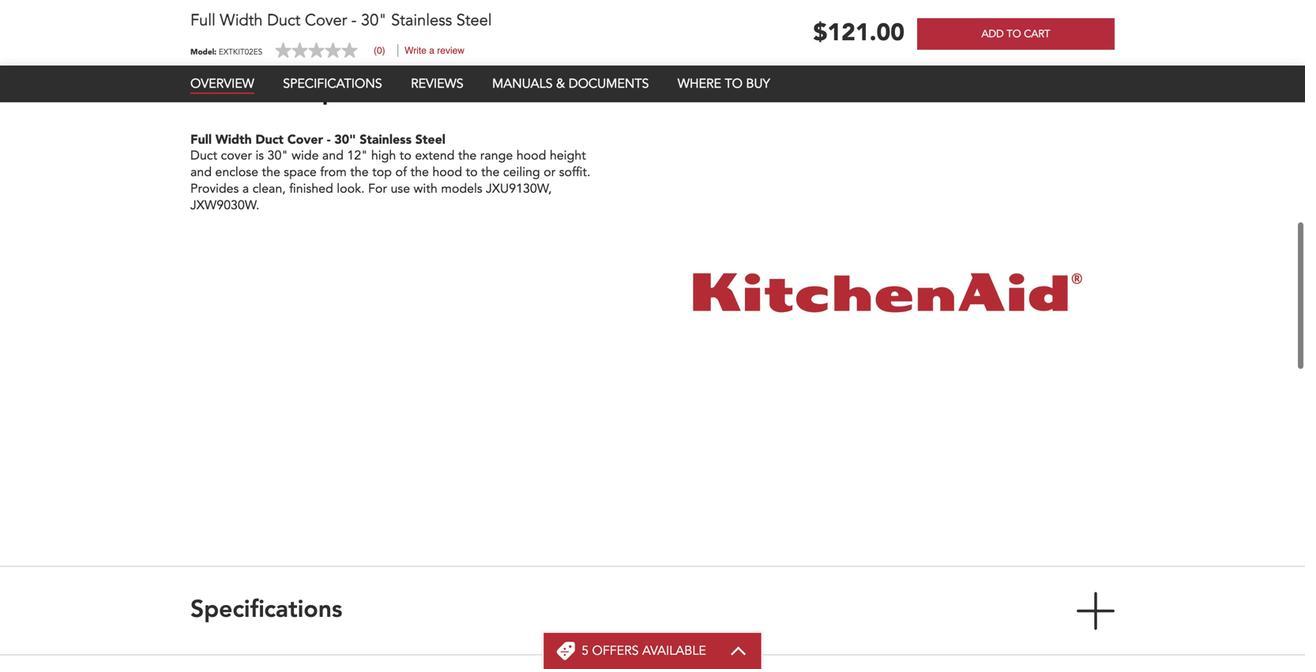 Task type: locate. For each thing, give the bounding box(es) containing it.
1 horizontal spatial and
[[322, 150, 344, 163]]

-
[[351, 9, 357, 31], [327, 131, 331, 148]]

1 vertical spatial full
[[190, 131, 212, 148]]

30"
[[361, 9, 387, 31], [334, 131, 356, 148], [267, 150, 288, 163]]

5 offers available
[[582, 642, 706, 660]]

full up provides
[[190, 131, 212, 148]]

full
[[190, 9, 216, 31], [190, 131, 212, 148]]

1 overview from the top
[[190, 20, 296, 43]]

and
[[322, 150, 344, 163], [190, 167, 212, 179]]

0 vertical spatial 30"
[[361, 9, 387, 31]]

0 horizontal spatial 30"
[[267, 150, 288, 163]]

- for full width duct cover - 30" stainless steel duct cover is 30" wide and 12" high to extend the range hood height and enclose the space from the top of the hood to the ceiling or soffit. provides a clean, finished look.  for use with models jxu9130w, jxw9030w.
[[327, 131, 331, 148]]

0 vertical spatial full
[[190, 9, 216, 31]]

and up provides
[[190, 167, 212, 179]]

to up 'of'
[[400, 150, 412, 163]]

0 vertical spatial cover
[[305, 9, 347, 31]]

hood
[[517, 150, 546, 163], [432, 167, 462, 179]]

to left buy
[[725, 75, 743, 92]]

the up the with at top left
[[410, 167, 429, 179]]

duct left cover
[[190, 150, 217, 163]]

to up models
[[466, 167, 478, 179]]

cover
[[221, 150, 252, 163]]

1 vertical spatial stainless
[[360, 131, 412, 148]]

2 vertical spatial to
[[466, 167, 478, 179]]

wide
[[292, 150, 319, 163]]

30" up 12"
[[334, 131, 356, 148]]

5
[[582, 642, 589, 660]]

0 horizontal spatial steel
[[415, 131, 446, 148]]

1 horizontal spatial steel
[[457, 9, 492, 31]]

available
[[642, 642, 706, 660]]

0 vertical spatial overview
[[190, 20, 296, 43]]

cart
[[1024, 27, 1051, 41]]

2 overview from the top
[[190, 75, 254, 92]]

0 vertical spatial and
[[322, 150, 344, 163]]

full inside full width duct cover - 30" stainless steel duct cover is 30" wide and 12" high to extend the range hood height and enclose the space from the top of the hood to the ceiling or soffit. provides a clean, finished look.  for use with models jxu9130w, jxw9030w.
[[190, 131, 212, 148]]

duct
[[267, 9, 301, 31], [256, 131, 284, 148], [190, 150, 217, 163]]

description
[[267, 81, 370, 107]]

a right write
[[429, 45, 435, 56]]

to
[[725, 75, 743, 92], [400, 150, 412, 163], [466, 167, 478, 179]]

the left range
[[458, 150, 477, 163]]

high
[[371, 150, 396, 163]]

0 horizontal spatial to
[[400, 150, 412, 163]]

the
[[458, 150, 477, 163], [262, 167, 280, 179], [350, 167, 369, 179], [410, 167, 429, 179], [481, 167, 500, 179]]

reviews link
[[411, 75, 463, 92]]

duct up (0) dropdown button
[[267, 9, 301, 31]]

1 vertical spatial hood
[[432, 167, 462, 179]]

stainless inside full width duct cover - 30" stainless steel duct cover is 30" wide and 12" high to extend the range hood height and enclose the space from the top of the hood to the ceiling or soffit. provides a clean, finished look.  for use with models jxu9130w, jxw9030w.
[[360, 131, 412, 148]]

(0) button
[[269, 43, 392, 58]]

1 vertical spatial width
[[215, 131, 252, 148]]

30" up (0) on the left of page
[[361, 9, 387, 31]]

cover
[[305, 9, 347, 31], [287, 131, 323, 148]]

steel up extend
[[415, 131, 446, 148]]

hood down extend
[[432, 167, 462, 179]]

cover for full width duct cover - 30" stainless steel
[[305, 9, 347, 31]]

steel up review
[[457, 9, 492, 31]]

0 horizontal spatial a
[[242, 183, 249, 196]]

width up 'extkit02es'
[[220, 9, 263, 31]]

stainless
[[391, 9, 452, 31], [360, 131, 412, 148]]

0 vertical spatial steel
[[457, 9, 492, 31]]

1 vertical spatial and
[[190, 167, 212, 179]]

2 horizontal spatial to
[[725, 75, 743, 92]]

steel inside full width duct cover - 30" stainless steel duct cover is 30" wide and 12" high to extend the range hood height and enclose the space from the top of the hood to the ceiling or soffit. provides a clean, finished look.  for use with models jxu9130w, jxw9030w.
[[415, 131, 446, 148]]

write a review
[[405, 45, 465, 56]]

0 vertical spatial -
[[351, 9, 357, 31]]

1 vertical spatial to
[[400, 150, 412, 163]]

0 horizontal spatial -
[[327, 131, 331, 148]]

2 vertical spatial duct
[[190, 150, 217, 163]]

heading
[[582, 642, 706, 660]]

width inside full width duct cover - 30" stainless steel duct cover is 30" wide and 12" high to extend the range hood height and enclose the space from the top of the hood to the ceiling or soffit. provides a clean, finished look.  for use with models jxu9130w, jxw9030w.
[[215, 131, 252, 148]]

the down range
[[481, 167, 500, 179]]

models
[[441, 183, 483, 196]]

stainless up high at the left top of the page
[[360, 131, 412, 148]]

0 vertical spatial width
[[220, 9, 263, 31]]

0 vertical spatial specifications
[[283, 75, 382, 92]]

from
[[320, 167, 347, 179]]

manuals
[[492, 75, 553, 92]]

full width duct cover - 30" stainless steel
[[190, 9, 492, 31]]

1 horizontal spatial 30"
[[334, 131, 356, 148]]

full for full width duct cover - 30" stainless steel
[[190, 9, 216, 31]]

stainless for full width duct cover - 30" stainless steel
[[391, 9, 452, 31]]

of
[[395, 167, 407, 179]]

overview
[[190, 20, 296, 43], [190, 75, 254, 92]]

width up cover
[[215, 131, 252, 148]]

manuals & documents
[[492, 75, 649, 92]]

stainless up write
[[391, 9, 452, 31]]

full up model:
[[190, 9, 216, 31]]

jxw9030w.
[[190, 200, 260, 212]]

30" right is
[[267, 150, 288, 163]]

width
[[220, 9, 263, 31], [215, 131, 252, 148]]

- inside full width duct cover - 30" stainless steel duct cover is 30" wide and 12" high to extend the range hood height and enclose the space from the top of the hood to the ceiling or soffit. provides a clean, finished look.  for use with models jxu9130w, jxw9030w.
[[327, 131, 331, 148]]

overview link
[[190, 75, 254, 94]]

1 vertical spatial 30"
[[334, 131, 356, 148]]

a inside full width duct cover - 30" stainless steel duct cover is 30" wide and 12" high to extend the range hood height and enclose the space from the top of the hood to the ceiling or soffit. provides a clean, finished look.  for use with models jxu9130w, jxw9030w.
[[242, 183, 249, 196]]

2 horizontal spatial 30"
[[361, 9, 387, 31]]

documents
[[569, 75, 649, 92]]

overview up 'extkit02es'
[[190, 20, 296, 43]]

space
[[284, 167, 317, 179]]

hood up the ceiling
[[517, 150, 546, 163]]

cover up wide in the left of the page
[[287, 131, 323, 148]]

overview down model: extkit02es
[[190, 75, 254, 92]]

1 vertical spatial a
[[242, 183, 249, 196]]

add to cart button
[[917, 18, 1115, 50]]

1 vertical spatial overview
[[190, 75, 254, 92]]

- up from
[[327, 131, 331, 148]]

where to buy link
[[678, 75, 770, 92]]

write
[[405, 45, 427, 56]]

reviews
[[411, 75, 463, 92]]

buy
[[746, 75, 770, 92]]

1 full from the top
[[190, 9, 216, 31]]

2 full from the top
[[190, 131, 212, 148]]

duct for full width duct cover - 30" stainless steel
[[267, 9, 301, 31]]

1 vertical spatial -
[[327, 131, 331, 148]]

specifications
[[283, 75, 382, 92], [190, 599, 342, 623]]

soffit.
[[559, 167, 591, 179]]

1 horizontal spatial -
[[351, 9, 357, 31]]

0 vertical spatial duct
[[267, 9, 301, 31]]

0 vertical spatial stainless
[[391, 9, 452, 31]]

1 vertical spatial cover
[[287, 131, 323, 148]]

extend
[[415, 150, 455, 163]]

full width duct cover - 30" stainless steel duct cover is 30" wide and 12" high to extend the range hood height and enclose the space from the top of the hood to the ceiling or soffit. provides a clean, finished look.  for use with models jxu9130w, jxw9030w.
[[190, 131, 591, 212]]

1 vertical spatial duct
[[256, 131, 284, 148]]

and up from
[[322, 150, 344, 163]]

a down enclose
[[242, 183, 249, 196]]

cover up (0) dropdown button
[[305, 9, 347, 31]]

a
[[429, 45, 435, 56], [242, 183, 249, 196]]

cover inside full width duct cover - 30" stainless steel duct cover is 30" wide and 12" high to extend the range hood height and enclose the space from the top of the hood to the ceiling or soffit. provides a clean, finished look.  for use with models jxu9130w, jxw9030w.
[[287, 131, 323, 148]]

steel
[[457, 9, 492, 31], [415, 131, 446, 148]]

1 horizontal spatial hood
[[517, 150, 546, 163]]

duct up is
[[256, 131, 284, 148]]

 image
[[690, 95, 1085, 490]]

1 horizontal spatial a
[[429, 45, 435, 56]]

1 vertical spatial steel
[[415, 131, 446, 148]]

2 vertical spatial 30"
[[267, 150, 288, 163]]

- up (0) dropdown button
[[351, 9, 357, 31]]

use
[[391, 183, 410, 196]]

range
[[480, 150, 513, 163]]

0 vertical spatial a
[[429, 45, 435, 56]]



Task type: describe. For each thing, give the bounding box(es) containing it.
provides
[[190, 183, 239, 196]]

stainless for full width duct cover - 30" stainless steel duct cover is 30" wide and 12" high to extend the range hood height and enclose the space from the top of the hood to the ceiling or soffit. provides a clean, finished look.  for use with models jxu9130w, jxw9030w.
[[360, 131, 412, 148]]

add
[[982, 27, 1004, 41]]

clean,
[[253, 183, 286, 196]]

model:
[[190, 46, 217, 57]]

extkit02es
[[219, 46, 262, 57]]

look.
[[337, 183, 365, 196]]

top
[[372, 167, 392, 179]]

cover for full width duct cover - 30" stainless steel duct cover is 30" wide and 12" high to extend the range hood height and enclose the space from the top of the hood to the ceiling or soffit. provides a clean, finished look.  for use with models jxu9130w, jxw9030w.
[[287, 131, 323, 148]]

0 horizontal spatial hood
[[432, 167, 462, 179]]

12"
[[347, 150, 368, 163]]

&
[[556, 75, 565, 92]]

product
[[190, 81, 261, 107]]

0 vertical spatial hood
[[517, 150, 546, 163]]

enclose
[[215, 167, 258, 179]]

the up clean,
[[262, 167, 280, 179]]

offers
[[592, 642, 639, 660]]

is
[[256, 150, 264, 163]]

30" for full width duct cover - 30" stainless steel duct cover is 30" wide and 12" high to extend the range hood height and enclose the space from the top of the hood to the ceiling or soffit. provides a clean, finished look.  for use with models jxu9130w, jxw9030w.
[[334, 131, 356, 148]]

product description
[[190, 81, 370, 107]]

30" for full width duct cover - 30" stainless steel
[[361, 9, 387, 31]]

(0)
[[374, 45, 385, 56]]

with
[[414, 183, 438, 196]]

the down 12"
[[350, 167, 369, 179]]

steel for full width duct cover - 30" stainless steel
[[457, 9, 492, 31]]

promo tag image
[[556, 642, 575, 661]]

manuals & documents link
[[492, 75, 649, 92]]

0 horizontal spatial and
[[190, 167, 212, 179]]

model: extkit02es
[[190, 46, 262, 57]]

steel for full width duct cover - 30" stainless steel duct cover is 30" wide and 12" high to extend the range hood height and enclose the space from the top of the hood to the ceiling or soffit. provides a clean, finished look.  for use with models jxu9130w, jxw9030w.
[[415, 131, 446, 148]]

chevron icon image
[[730, 646, 747, 656]]

where to buy
[[678, 75, 770, 92]]

review
[[437, 45, 465, 56]]

1 horizontal spatial to
[[466, 167, 478, 179]]

ceiling
[[503, 167, 540, 179]]

height
[[550, 150, 586, 163]]

write a review button
[[405, 45, 465, 56]]

heading containing 5
[[582, 642, 706, 660]]

specifications link
[[283, 75, 382, 92]]

full for full width duct cover - 30" stainless steel duct cover is 30" wide and 12" high to extend the range hood height and enclose the space from the top of the hood to the ceiling or soffit. provides a clean, finished look.  for use with models jxu9130w, jxw9030w.
[[190, 131, 212, 148]]

width for full width duct cover - 30" stainless steel duct cover is 30" wide and 12" high to extend the range hood height and enclose the space from the top of the hood to the ceiling or soffit. provides a clean, finished look.  for use with models jxu9130w, jxw9030w.
[[215, 131, 252, 148]]

0 vertical spatial to
[[725, 75, 743, 92]]

- for full width duct cover - 30" stainless steel
[[351, 9, 357, 31]]

or
[[544, 167, 556, 179]]

where
[[678, 75, 721, 92]]

jxu9130w,
[[486, 183, 552, 196]]

add to cart
[[982, 27, 1051, 41]]

duct for full width duct cover - 30" stainless steel duct cover is 30" wide and 12" high to extend the range hood height and enclose the space from the top of the hood to the ceiling or soffit. provides a clean, finished look.  for use with models jxu9130w, jxw9030w.
[[256, 131, 284, 148]]

1 vertical spatial specifications
[[190, 599, 342, 623]]

width for full width duct cover - 30" stainless steel
[[220, 9, 263, 31]]

to
[[1007, 27, 1021, 41]]

$121.00
[[813, 17, 905, 49]]

finished
[[289, 183, 333, 196]]

for
[[368, 183, 387, 196]]



Task type: vqa. For each thing, say whether or not it's contained in the screenshot.
Kyoto's EXPLORE
no



